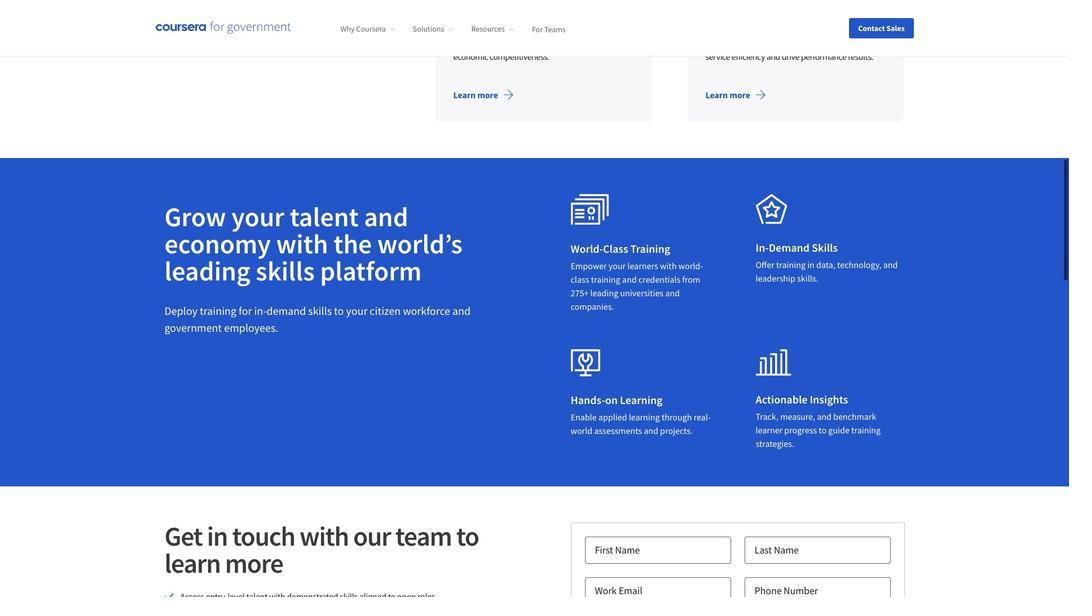 Task type: vqa. For each thing, say whether or not it's contained in the screenshot.
'Contact Sales' button
yes



Task type: locate. For each thing, give the bounding box(es) containing it.
learn more link down efficiency
[[697, 81, 775, 108]]

resources
[[472, 24, 505, 34]]

more for 2nd learn more link from right
[[478, 89, 498, 100]]

learn down service in the top of the page
[[706, 89, 728, 100]]

our
[[353, 519, 391, 553]]

learning
[[620, 393, 663, 407]]

and inside grow your talent and economy with the world's leading skills platform
[[364, 200, 408, 234]]

0 horizontal spatial learn more link
[[444, 81, 523, 108]]

contact sales button
[[850, 18, 914, 38]]

strategies.
[[756, 438, 795, 449]]

with inside get in touch with our team to learn more
[[300, 519, 349, 553]]

skills inside deploy training for in-demand skills to your citizen workforce and government employees.
[[308, 304, 332, 318]]

name right first
[[615, 544, 640, 557]]

workforce inside deploy training for in-demand skills to your citizen workforce and government employees.
[[403, 304, 450, 318]]

to left citizen
[[334, 304, 344, 318]]

skills inside grow your talent and economy with the world's leading skills platform
[[256, 254, 315, 288]]

to up 'performance' at top
[[828, 37, 836, 49]]

1 vertical spatial workforce
[[763, 37, 799, 49]]

in
[[808, 259, 815, 270], [207, 519, 228, 553]]

enable
[[454, 24, 478, 35], [571, 411, 597, 423]]

skills right demand
[[308, 304, 332, 318]]

enable up world
[[571, 411, 597, 423]]

1 horizontal spatial leading
[[591, 287, 619, 299]]

0 vertical spatial the
[[726, 37, 737, 49]]

name for first name
[[615, 544, 640, 557]]

in up skills.
[[808, 259, 815, 270]]

leading up the deploy
[[165, 254, 251, 288]]

training
[[777, 259, 806, 270], [591, 274, 621, 285], [200, 304, 237, 318], [852, 424, 881, 436]]

learners
[[628, 260, 658, 271]]

universities
[[620, 287, 664, 299]]

name for last name
[[774, 544, 799, 557]]

2 learn from the left
[[706, 89, 728, 100]]

more inside get in touch with our team to learn more
[[225, 546, 283, 580]]

get
[[165, 519, 202, 553]]

with inside grow your talent and economy with the world's leading skills platform
[[276, 227, 328, 261]]

1 name from the left
[[615, 544, 640, 557]]

2 vertical spatial skills
[[308, 304, 332, 318]]

1 horizontal spatial workforce
[[497, 24, 532, 35]]

your inside enable your workforce to develop job-relevant skills to help reduce unemployment and increase economic competitiveness.
[[479, 24, 495, 35]]

to
[[534, 24, 541, 35], [472, 37, 480, 49], [828, 37, 836, 49], [334, 304, 344, 318], [819, 424, 827, 436], [456, 519, 479, 553]]

learn more down service in the top of the page
[[706, 89, 751, 100]]

in-
[[254, 304, 267, 318]]

1 vertical spatial in
[[207, 519, 228, 553]]

0 vertical spatial skills
[[454, 37, 471, 49]]

solutions link
[[413, 24, 453, 34]]

platform
[[320, 254, 422, 288]]

1 vertical spatial skills
[[256, 254, 315, 288]]

last name
[[755, 544, 799, 557]]

training down empower at the top right
[[591, 274, 621, 285]]

hands-
[[571, 393, 606, 407]]

enable up economic
[[454, 24, 478, 35]]

1 horizontal spatial enable
[[571, 411, 597, 423]]

First Name text field
[[585, 537, 731, 564]]

0 horizontal spatial leading
[[165, 254, 251, 288]]

learn more link
[[444, 81, 523, 108], [697, 81, 775, 108]]

1 horizontal spatial learn more link
[[697, 81, 775, 108]]

1 horizontal spatial learn
[[706, 89, 728, 100]]

2 learn more from the left
[[706, 89, 751, 100]]

1 learn more from the left
[[454, 89, 498, 100]]

credentials
[[639, 274, 681, 285]]

help
[[481, 37, 497, 49]]

learn more for 2nd learn more link from right
[[454, 89, 498, 100]]

master new skills image
[[571, 349, 600, 376]]

learn more
[[454, 89, 498, 100], [706, 89, 751, 100]]

2 horizontal spatial more
[[730, 89, 751, 100]]

coursera
[[356, 24, 386, 34]]

1 vertical spatial enable
[[571, 411, 597, 423]]

world-
[[571, 242, 603, 256]]

skills.
[[798, 273, 819, 284]]

grow
[[165, 200, 226, 234]]

build
[[706, 37, 724, 49]]

more for second learn more link from left
[[730, 89, 751, 100]]

Last Name text field
[[745, 537, 891, 564]]

deploy training for in-demand skills to your citizen workforce and government employees.
[[165, 304, 471, 335]]

your inside grow your talent and economy with the world's leading skills platform
[[231, 200, 285, 234]]

demand
[[267, 304, 306, 318]]

1 horizontal spatial the
[[726, 37, 737, 49]]

efficiency
[[732, 51, 765, 62]]

0 horizontal spatial workforce
[[403, 304, 450, 318]]

develop
[[543, 24, 571, 35]]

and inside actionable insights track, measure, and benchmark learner progress to guide training strategies.
[[817, 411, 832, 422]]

workforce up drive
[[763, 37, 799, 49]]

data,
[[817, 259, 836, 270]]

with
[[276, 227, 328, 261], [660, 260, 677, 271], [300, 519, 349, 553]]

resources link
[[472, 24, 514, 34]]

leading inside world-class training empower your learners with world- class training and credentials from 275+ leading universities and companies.
[[591, 287, 619, 299]]

0 horizontal spatial the
[[334, 227, 372, 261]]

coursera for government image
[[155, 21, 291, 35]]

name right last
[[774, 544, 799, 557]]

1 learn from the left
[[454, 89, 476, 100]]

to left guide
[[819, 424, 827, 436]]

in inside in-demand skills offer training in data, technology, and leadership skills.
[[808, 259, 815, 270]]

0 horizontal spatial in
[[207, 519, 228, 553]]

in-
[[756, 240, 769, 255]]

in right 'get'
[[207, 519, 228, 553]]

with inside world-class training empower your learners with world- class training and credentials from 275+ leading universities and companies.
[[660, 260, 677, 271]]

competitiveness.
[[490, 51, 550, 62]]

learn
[[165, 546, 220, 580]]

2 name from the left
[[774, 544, 799, 557]]

learn more down economic
[[454, 89, 498, 100]]

and inside in-demand skills offer training in data, technology, and leadership skills.
[[884, 259, 898, 270]]

touch
[[232, 519, 295, 553]]

solutions
[[413, 24, 444, 34]]

improve
[[837, 37, 867, 49]]

world-class training empower your learners with world- class training and credentials from 275+ leading universities and companies.
[[571, 242, 703, 312]]

and inside build the skilled workforce  needed to improve service efficiency and drive performance results.
[[767, 51, 781, 62]]

1 horizontal spatial learn more
[[706, 89, 751, 100]]

last
[[755, 544, 772, 557]]

workforce right citizen
[[403, 304, 450, 318]]

1 vertical spatial the
[[334, 227, 372, 261]]

measure,
[[781, 411, 816, 422]]

the
[[726, 37, 737, 49], [334, 227, 372, 261]]

2 horizontal spatial workforce
[[763, 37, 799, 49]]

training down 'demand'
[[777, 259, 806, 270]]

0 vertical spatial in
[[808, 259, 815, 270]]

2 vertical spatial workforce
[[403, 304, 450, 318]]

for
[[239, 304, 252, 318]]

0 horizontal spatial learn more
[[454, 89, 498, 100]]

the inside grow your talent and economy with the world's leading skills platform
[[334, 227, 372, 261]]

to inside get in touch with our team to learn more
[[456, 519, 479, 553]]

0 horizontal spatial name
[[615, 544, 640, 557]]

world-
[[679, 260, 703, 271]]

0 horizontal spatial enable
[[454, 24, 478, 35]]

0 vertical spatial workforce
[[497, 24, 532, 35]]

skills up demand
[[256, 254, 315, 288]]

training left "for"
[[200, 304, 237, 318]]

workforce
[[497, 24, 532, 35], [763, 37, 799, 49], [403, 304, 450, 318]]

skills up economic
[[454, 37, 471, 49]]

1 horizontal spatial more
[[478, 89, 498, 100]]

0 horizontal spatial more
[[225, 546, 283, 580]]

projects.
[[660, 425, 693, 436]]

assessments
[[594, 425, 642, 436]]

learn
[[454, 89, 476, 100], [706, 89, 728, 100]]

workforce up reduce
[[497, 24, 532, 35]]

teams
[[545, 24, 566, 34]]

1 horizontal spatial in
[[808, 259, 815, 270]]

more
[[478, 89, 498, 100], [730, 89, 751, 100], [225, 546, 283, 580]]

learn down economic
[[454, 89, 476, 100]]

to right team
[[456, 519, 479, 553]]

for
[[532, 24, 543, 34]]

build the skilled workforce  needed to improve service efficiency and drive performance results.
[[706, 37, 874, 62]]

training down benchmark
[[852, 424, 881, 436]]

training inside deploy training for in-demand skills to your citizen workforce and government employees.
[[200, 304, 237, 318]]

name
[[615, 544, 640, 557], [774, 544, 799, 557]]

to left teams
[[534, 24, 541, 35]]

first
[[595, 544, 613, 557]]

learn more link down economic
[[444, 81, 523, 108]]

0 vertical spatial enable
[[454, 24, 478, 35]]

Phone Number telephone field
[[745, 577, 891, 597]]

0 horizontal spatial learn
[[454, 89, 476, 100]]

leading up companies.
[[591, 287, 619, 299]]

leading
[[165, 254, 251, 288], [591, 287, 619, 299]]

1 horizontal spatial name
[[774, 544, 799, 557]]

skills
[[454, 37, 471, 49], [256, 254, 315, 288], [308, 304, 332, 318]]

your
[[479, 24, 495, 35], [231, 200, 285, 234], [609, 260, 626, 271], [346, 304, 368, 318]]



Task type: describe. For each thing, give the bounding box(es) containing it.
reduce
[[498, 37, 522, 49]]

empower
[[571, 260, 607, 271]]

training
[[631, 242, 671, 256]]

guide
[[829, 424, 850, 436]]

performance
[[801, 51, 847, 62]]

technology,
[[838, 259, 882, 270]]

enable inside hands-on learning enable applied learning through real- world assessments and projects.
[[571, 411, 597, 423]]

actionable insights track, measure, and benchmark learner progress to guide training strategies.
[[756, 392, 881, 449]]

benchmark
[[834, 411, 877, 422]]

in inside get in touch with our team to learn more
[[207, 519, 228, 553]]

leading inside grow your talent and economy with the world's leading skills platform
[[165, 254, 251, 288]]

and inside hands-on learning enable applied learning through real- world assessments and projects.
[[644, 425, 659, 436]]

team
[[395, 519, 452, 553]]

training inside actionable insights track, measure, and benchmark learner progress to guide training strategies.
[[852, 424, 881, 436]]

applied
[[599, 411, 627, 423]]

from
[[683, 274, 701, 285]]

leadership
[[756, 273, 796, 284]]

your inside world-class training empower your learners with world- class training and credentials from 275+ leading universities and companies.
[[609, 260, 626, 271]]

deploy
[[165, 304, 198, 318]]

why coursera link
[[341, 24, 395, 34]]

skilled
[[739, 37, 762, 49]]

in-demand skills image
[[756, 194, 788, 224]]

world-class content image
[[571, 194, 609, 225]]

talent
[[290, 200, 359, 234]]

275+
[[571, 287, 589, 299]]

actionable insights image
[[756, 349, 792, 376]]

offer
[[756, 259, 775, 270]]

real-
[[694, 411, 711, 423]]

why coursera
[[341, 24, 386, 34]]

unemployment
[[524, 37, 579, 49]]

class
[[603, 242, 629, 256]]

and inside deploy training for in-demand skills to your citizen workforce and government employees.
[[453, 304, 471, 318]]

world
[[571, 425, 593, 436]]

enable inside enable your workforce to develop job-relevant skills to help reduce unemployment and increase economic competitiveness.
[[454, 24, 478, 35]]

learner
[[756, 424, 783, 436]]

hands-on learning enable applied learning through real- world assessments and projects.
[[571, 393, 711, 436]]

contact sales
[[859, 23, 905, 33]]

to inside actionable insights track, measure, and benchmark learner progress to guide training strategies.
[[819, 424, 827, 436]]

results.
[[848, 51, 874, 62]]

contact
[[859, 23, 885, 33]]

needed
[[800, 37, 827, 49]]

progress
[[785, 424, 817, 436]]

actionable
[[756, 392, 808, 406]]

to inside build the skilled workforce  needed to improve service efficiency and drive performance results.
[[828, 37, 836, 49]]

for teams
[[532, 24, 566, 34]]

workforce inside enable your workforce to develop job-relevant skills to help reduce unemployment and increase economic competitiveness.
[[497, 24, 532, 35]]

increase
[[596, 37, 625, 49]]

skills
[[812, 240, 838, 255]]

first name
[[595, 544, 640, 557]]

service
[[706, 51, 730, 62]]

demand
[[769, 240, 810, 255]]

to left help
[[472, 37, 480, 49]]

1 learn more link from the left
[[444, 81, 523, 108]]

economy
[[165, 227, 271, 261]]

economic
[[454, 51, 488, 62]]

learn more for second learn more link from left
[[706, 89, 751, 100]]

citizen
[[370, 304, 401, 318]]

workforce inside build the skilled workforce  needed to improve service efficiency and drive performance results.
[[763, 37, 799, 49]]

government
[[165, 321, 222, 335]]

grow your talent and economy with the world's leading skills platform
[[165, 200, 463, 288]]

and inside enable your workforce to develop job-relevant skills to help reduce unemployment and increase economic competitiveness.
[[580, 37, 594, 49]]

the inside build the skilled workforce  needed to improve service efficiency and drive performance results.
[[726, 37, 737, 49]]

your inside deploy training for in-demand skills to your citizen workforce and government employees.
[[346, 304, 368, 318]]

get in touch with our team to learn more
[[165, 519, 479, 580]]

for teams link
[[532, 24, 566, 34]]

drive
[[782, 51, 800, 62]]

in-demand skills offer training in data, technology, and leadership skills.
[[756, 240, 898, 284]]

world's
[[377, 227, 463, 261]]

sales
[[887, 23, 905, 33]]

companies.
[[571, 301, 614, 312]]

class
[[571, 274, 589, 285]]

training inside world-class training empower your learners with world- class training and credentials from 275+ leading universities and companies.
[[591, 274, 621, 285]]

enable your workforce to develop job-relevant skills to help reduce unemployment and increase economic competitiveness.
[[454, 24, 625, 62]]

Work Email email field
[[585, 577, 731, 597]]

job-
[[573, 24, 587, 35]]

track,
[[756, 411, 779, 422]]

learning
[[629, 411, 660, 423]]

insights
[[810, 392, 849, 406]]

on
[[606, 393, 618, 407]]

through
[[662, 411, 692, 423]]

to inside deploy training for in-demand skills to your citizen workforce and government employees.
[[334, 304, 344, 318]]

training inside in-demand skills offer training in data, technology, and leadership skills.
[[777, 259, 806, 270]]

relevant
[[587, 24, 615, 35]]

2 learn more link from the left
[[697, 81, 775, 108]]

skills inside enable your workforce to develop job-relevant skills to help reduce unemployment and increase economic competitiveness.
[[454, 37, 471, 49]]

employees.
[[224, 321, 278, 335]]



